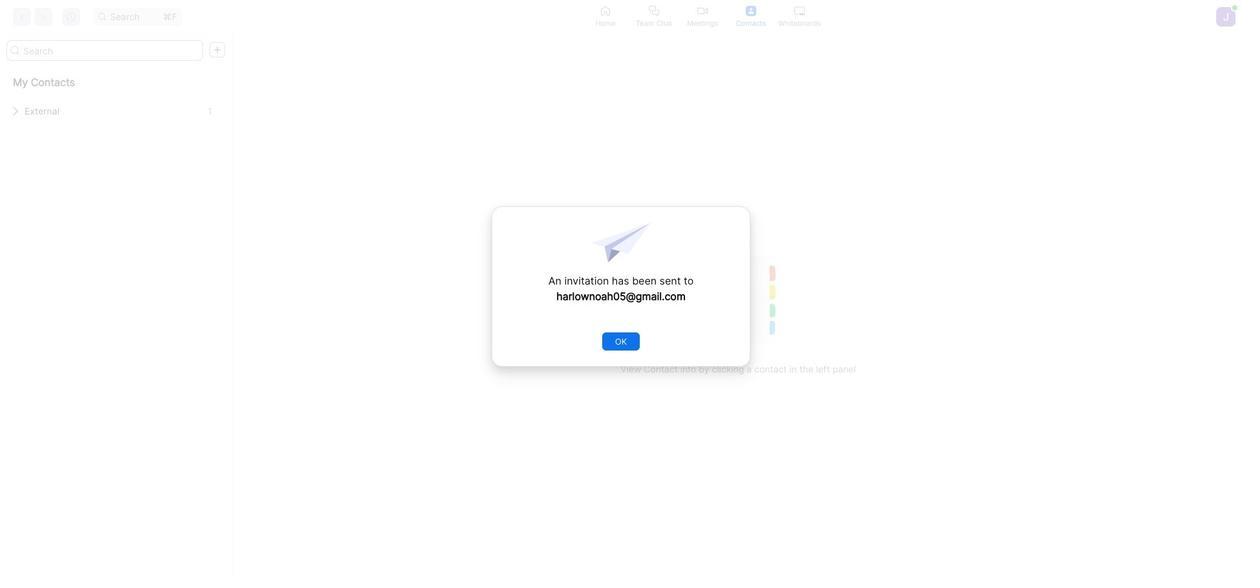 Task type: vqa. For each thing, say whether or not it's contained in the screenshot.
Whiteboards button
no



Task type: describe. For each thing, give the bounding box(es) containing it.
my contacts heading
[[0, 66, 232, 98]]

1 vertical spatial magnifier image
[[10, 46, 19, 55]]

magnifier image for magnifier icon to the bottom
[[10, 46, 19, 55]]



Task type: locate. For each thing, give the bounding box(es) containing it.
0 horizontal spatial magnifier image
[[10, 46, 19, 55]]

magnifier image
[[98, 13, 106, 20], [10, 46, 19, 55]]

tab list
[[581, 0, 824, 33]]

Search text field
[[6, 40, 203, 61]]

tab panel
[[0, 34, 1243, 573]]

0 horizontal spatial magnifier image
[[10, 46, 19, 55]]

whiteboard small image
[[795, 6, 805, 16], [795, 6, 805, 16]]

magnifier image for magnifier icon to the top
[[98, 13, 106, 20]]

team chat image
[[649, 6, 659, 16], [649, 6, 659, 16]]

magnifier image
[[98, 13, 106, 20], [10, 46, 19, 55]]

1 horizontal spatial magnifier image
[[98, 13, 106, 20]]

1 horizontal spatial magnifier image
[[98, 13, 106, 20]]

video on image
[[698, 6, 708, 16], [698, 6, 708, 16]]

1 vertical spatial magnifier image
[[10, 46, 19, 55]]

home small image
[[601, 6, 611, 16], [601, 6, 611, 16]]

tree
[[0, 66, 232, 124]]

0 vertical spatial magnifier image
[[98, 13, 106, 20]]

profile contact image
[[746, 6, 757, 16], [746, 6, 757, 16]]

0 vertical spatial magnifier image
[[98, 13, 106, 20]]



